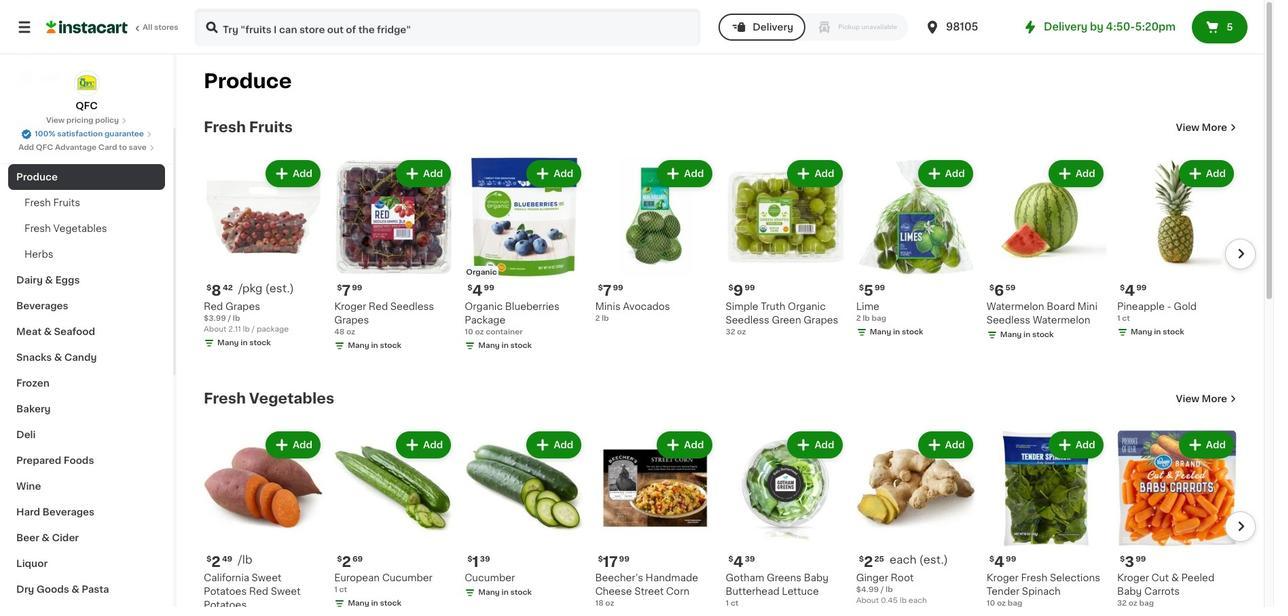 Task type: locate. For each thing, give the bounding box(es) containing it.
4 up "package"
[[472, 284, 483, 298]]

$ 4 99
[[467, 284, 494, 298], [1120, 284, 1147, 298], [990, 556, 1016, 570]]

delivery inside button
[[753, 22, 794, 32]]

$ 4 99 for organic
[[467, 284, 494, 298]]

1 horizontal spatial $ 4 99
[[990, 556, 1016, 570]]

many in stock down the $ 1 39
[[478, 590, 532, 597]]

2 $ 7 99 from the left
[[598, 284, 623, 298]]

1 oz from the left
[[346, 329, 355, 336]]

view more for 4
[[1176, 123, 1227, 132]]

0 horizontal spatial cucumber
[[382, 574, 433, 584]]

2 view more from the top
[[1176, 395, 1227, 404]]

0 horizontal spatial delivery
[[753, 22, 794, 32]]

lists link
[[8, 64, 165, 91]]

4 for organic blueberries package
[[472, 284, 483, 298]]

add for kroger red seedless grapes
[[423, 169, 443, 179]]

seedless for watermelon board mini seedless watermelon
[[987, 316, 1031, 325]]

kroger fresh selections tender spinach
[[987, 574, 1101, 597]]

2 down the lime
[[856, 315, 861, 323]]

product group containing 9
[[726, 158, 845, 338]]

prepared foods
[[16, 456, 94, 466]]

many in stock down 2.11
[[217, 340, 271, 347]]

more
[[1202, 123, 1227, 132], [1202, 395, 1227, 404]]

1 horizontal spatial produce
[[204, 71, 292, 91]]

lb down "minis"
[[602, 315, 609, 323]]

3 oz from the left
[[737, 329, 746, 336]]

cucumber right european in the left bottom of the page
[[382, 574, 433, 584]]

add button for cucumber
[[528, 433, 580, 458]]

& inside 'link'
[[45, 276, 53, 285]]

$ 7 99 for kroger red seedless grapes
[[337, 284, 362, 298]]

99 for pineapple - gold
[[1136, 285, 1147, 292]]

$ 7 99 up "minis"
[[598, 284, 623, 298]]

many down kroger red seedless grapes 48 oz
[[348, 342, 369, 350]]

(est.) inside $2.25 each (estimated) element
[[919, 555, 948, 566]]

1 39 from the left
[[480, 556, 490, 564]]

view more link for 3
[[1176, 393, 1237, 406]]

1 horizontal spatial /
[[252, 326, 255, 334]]

1 vertical spatial (est.)
[[919, 555, 948, 566]]

0 vertical spatial qfc
[[76, 101, 98, 111]]

fresh inside kroger fresh selections tender spinach
[[1021, 574, 1048, 584]]

$3.99
[[204, 315, 226, 323]]

0 horizontal spatial (est.)
[[265, 283, 294, 294]]

1 vertical spatial 1
[[472, 556, 479, 570]]

root
[[891, 574, 914, 584]]

&
[[45, 276, 53, 285], [44, 327, 52, 337], [54, 353, 62, 363], [42, 534, 50, 543], [1171, 574, 1179, 584], [71, 586, 79, 595]]

grapes up 48
[[334, 316, 369, 325]]

2 for lime 2 lb bag
[[856, 315, 861, 323]]

beverages link
[[8, 293, 165, 319]]

prepared
[[16, 456, 61, 466]]

seedless inside watermelon board mini seedless watermelon
[[987, 316, 1031, 325]]

1 $ 7 99 from the left
[[337, 284, 362, 298]]

1 vertical spatial qfc
[[36, 144, 53, 151]]

2 horizontal spatial $ 4 99
[[1120, 284, 1147, 298]]

99 inside $ 3 99
[[1136, 556, 1146, 564]]

item carousel region
[[185, 152, 1256, 370], [185, 424, 1256, 608]]

99 right 3 on the right of the page
[[1136, 556, 1146, 564]]

& for dairy
[[45, 276, 53, 285]]

10
[[465, 329, 473, 336]]

1 horizontal spatial 7
[[603, 284, 612, 298]]

1 vertical spatial fresh fruits
[[24, 198, 80, 208]]

california
[[204, 574, 249, 584]]

oz right 10 on the bottom left of page
[[475, 329, 484, 336]]

1 vertical spatial each
[[909, 598, 927, 605]]

0 vertical spatial potatoes
[[204, 588, 247, 597]]

99 right 17
[[619, 556, 630, 564]]

100%
[[35, 130, 55, 138]]

add qfc advantage card to save link
[[18, 143, 155, 154]]

$ 4 99 up "package"
[[467, 284, 494, 298]]

watermelon down 59
[[987, 302, 1044, 312]]

oz right 32
[[737, 329, 746, 336]]

more for 3
[[1202, 395, 1227, 404]]

$2.49 per pound element
[[204, 554, 323, 572]]

oz
[[346, 329, 355, 336], [475, 329, 484, 336], [737, 329, 746, 336]]

/
[[228, 315, 231, 323], [252, 326, 255, 334], [881, 587, 884, 594]]

lime
[[856, 302, 880, 312]]

kroger up tender
[[987, 574, 1019, 584]]

99 for minis avocados
[[613, 285, 623, 292]]

0 horizontal spatial /
[[228, 315, 231, 323]]

2 horizontal spatial 1
[[1117, 315, 1120, 323]]

99 up "minis"
[[613, 285, 623, 292]]

add inside add qfc advantage card to save link
[[18, 144, 34, 151]]

view pricing policy
[[46, 117, 119, 124]]

1 view more from the top
[[1176, 123, 1227, 132]]

0 vertical spatial about
[[204, 326, 227, 334]]

99 inside $ 5 99
[[875, 285, 885, 292]]

1 vertical spatial vegetables
[[249, 392, 334, 406]]

4 up pineapple
[[1125, 284, 1135, 298]]

1 more from the top
[[1202, 123, 1227, 132]]

$ inside the $ 1 39
[[467, 556, 472, 564]]

$ inside $ 2 69
[[337, 556, 342, 564]]

about down $3.99
[[204, 326, 227, 334]]

add button for kroger fresh selections tender spinach
[[1050, 433, 1102, 458]]

lb right 2.11
[[243, 326, 250, 334]]

$ 9 99
[[729, 284, 755, 298]]

0 vertical spatial baby
[[804, 574, 829, 584]]

many down container
[[478, 342, 500, 350]]

0 horizontal spatial 1
[[334, 587, 337, 594]]

2 horizontal spatial seedless
[[987, 316, 1031, 325]]

view for fresh fruits
[[1176, 123, 1200, 132]]

1 horizontal spatial oz
[[475, 329, 484, 336]]

$ 4 99 for pineapple
[[1120, 284, 1147, 298]]

1 vertical spatial view more link
[[1176, 393, 1237, 406]]

$ 4 39
[[729, 556, 755, 570]]

buy it again
[[38, 46, 96, 55]]

buy
[[38, 46, 57, 55]]

7 up "minis"
[[603, 284, 612, 298]]

$ inside $ 5 99
[[859, 285, 864, 292]]

cucumber
[[382, 574, 433, 584], [465, 574, 515, 584]]

each down the root
[[909, 598, 927, 605]]

0 horizontal spatial seedless
[[390, 302, 434, 312]]

0 vertical spatial (est.)
[[265, 283, 294, 294]]

1 horizontal spatial 5
[[1227, 22, 1233, 32]]

4 for gotham greens baby butterhead lettuce
[[733, 556, 744, 570]]

$ for organic blueberries package
[[467, 285, 472, 292]]

2.11
[[228, 326, 241, 334]]

$ 4 99 up tender
[[990, 556, 1016, 570]]

(est.) right /pkg
[[265, 283, 294, 294]]

1 horizontal spatial baby
[[1117, 588, 1142, 597]]

1 horizontal spatial cucumber
[[465, 574, 515, 584]]

dairy & eggs link
[[8, 268, 165, 293]]

1 vertical spatial view more
[[1176, 395, 1227, 404]]

lb inside lime 2 lb bag
[[863, 315, 870, 323]]

$ 7 99
[[337, 284, 362, 298], [598, 284, 623, 298]]

1 horizontal spatial qfc
[[76, 101, 98, 111]]

7
[[342, 284, 351, 298], [603, 284, 612, 298]]

1
[[1117, 315, 1120, 323], [472, 556, 479, 570], [334, 587, 337, 594]]

2 7 from the left
[[603, 284, 612, 298]]

ct inside european cucumber 1 ct
[[339, 587, 347, 594]]

& right 'beer'
[[42, 534, 50, 543]]

2 left 25
[[864, 556, 873, 570]]

item carousel region containing 2
[[185, 424, 1256, 608]]

0 horizontal spatial oz
[[346, 329, 355, 336]]

/ for red
[[228, 315, 231, 323]]

candy
[[64, 353, 97, 363]]

/ inside ginger root $4.99 / lb about 0.45 lb each
[[881, 587, 884, 594]]

0 vertical spatial vegetables
[[53, 224, 107, 234]]

kroger inside "kroger cut & peeled baby carrots"
[[1117, 574, 1149, 584]]

kroger down $ 3 99
[[1117, 574, 1149, 584]]

/ for ginger
[[881, 587, 884, 594]]

0 vertical spatial item carousel region
[[185, 152, 1256, 370]]

100% satisfaction guarantee button
[[21, 126, 152, 140]]

2 left 49
[[211, 556, 221, 570]]

add for cucumber
[[554, 441, 574, 450]]

$ 17 99
[[598, 556, 630, 570]]

7 up 48
[[342, 284, 351, 298]]

red inside california sweet potatoes red sweet potatoes
[[249, 588, 268, 597]]

view more
[[1176, 123, 1227, 132], [1176, 395, 1227, 404]]

& right meat
[[44, 327, 52, 337]]

seedless inside the simple truth organic seedless green grapes 32 oz
[[726, 316, 770, 325]]

2 view more link from the top
[[1176, 393, 1237, 406]]

1 vertical spatial baby
[[1117, 588, 1142, 597]]

1 vertical spatial about
[[856, 598, 879, 605]]

add for kroger cut & peeled baby carrots
[[1206, 441, 1226, 450]]

4 up gotham
[[733, 556, 744, 570]]

1 cucumber from the left
[[382, 574, 433, 584]]

1 horizontal spatial grapes
[[334, 316, 369, 325]]

product group
[[204, 158, 323, 352], [334, 158, 454, 355], [465, 158, 584, 355], [595, 158, 715, 325], [726, 158, 845, 338], [856, 158, 976, 341], [987, 158, 1106, 344], [1117, 158, 1237, 341], [204, 429, 323, 608], [334, 429, 454, 608], [465, 429, 584, 602], [595, 429, 715, 608], [726, 429, 845, 608], [856, 429, 976, 608], [987, 429, 1106, 608], [1117, 429, 1237, 608]]

kroger up 48
[[334, 302, 366, 312]]

cheese
[[595, 588, 632, 597]]

kroger for 4
[[987, 574, 1019, 584]]

0 horizontal spatial kroger
[[334, 302, 366, 312]]

lb inside minis avocados 2 lb
[[602, 315, 609, 323]]

about
[[204, 326, 227, 334], [856, 598, 879, 605]]

None search field
[[194, 8, 701, 46]]

$ 7 99 up 48
[[337, 284, 362, 298]]

european cucumber 1 ct
[[334, 574, 433, 594]]

4
[[472, 284, 483, 298], [1125, 284, 1135, 298], [733, 556, 744, 570], [994, 556, 1005, 570]]

all stores
[[143, 24, 178, 31]]

4 up tender
[[994, 556, 1005, 570]]

ct down pineapple
[[1122, 315, 1130, 323]]

watermelon down "board"
[[1033, 316, 1091, 325]]

1 vertical spatial beverages
[[42, 508, 94, 518]]

39 for 1
[[480, 556, 490, 564]]

1 horizontal spatial ct
[[1122, 315, 1130, 323]]

red inside kroger red seedless grapes 48 oz
[[369, 302, 388, 312]]

ct
[[1122, 315, 1130, 323], [339, 587, 347, 594]]

2 left "69"
[[342, 556, 351, 570]]

$ for kroger red seedless grapes
[[337, 285, 342, 292]]

pineapple
[[1117, 302, 1165, 312]]

$ 3 99
[[1120, 556, 1146, 570]]

5 button
[[1192, 11, 1248, 43]]

grapes down /pkg
[[225, 302, 260, 312]]

add for simple truth organic seedless green grapes
[[815, 169, 835, 179]]

baby up the lettuce at the bottom right of the page
[[804, 574, 829, 584]]

2 inside $2.49 per pound element
[[211, 556, 221, 570]]

1 vertical spatial more
[[1202, 395, 1227, 404]]

1 horizontal spatial fresh fruits
[[204, 120, 293, 134]]

98105 button
[[924, 8, 1006, 46]]

2 39 from the left
[[745, 556, 755, 564]]

(est.) for 8
[[265, 283, 294, 294]]

organic for organic
[[466, 269, 497, 277]]

gotham
[[726, 574, 764, 584]]

1 vertical spatial fresh vegetables link
[[204, 391, 334, 408]]

container
[[486, 329, 523, 336]]

$ for watermelon board mini seedless watermelon
[[990, 285, 994, 292]]

$ inside $ 2 25
[[859, 556, 864, 564]]

2 down "minis"
[[595, 315, 600, 323]]

dry
[[16, 586, 34, 595]]

many in stock down kroger red seedless grapes 48 oz
[[348, 342, 401, 350]]

7 for minis avocados
[[603, 284, 612, 298]]

qfc down the 100%
[[36, 144, 53, 151]]

0 vertical spatial ct
[[1122, 315, 1130, 323]]

1 vertical spatial produce
[[16, 173, 58, 182]]

hard beverages link
[[8, 500, 165, 526]]

2 horizontal spatial kroger
[[1117, 574, 1149, 584]]

1 potatoes from the top
[[204, 588, 247, 597]]

pasta
[[82, 586, 109, 595]]

0 horizontal spatial grapes
[[225, 302, 260, 312]]

$ for kroger cut & peeled baby carrots
[[1120, 556, 1125, 564]]

0 vertical spatial view more link
[[1176, 121, 1237, 134]]

$ inside the $ 17 99
[[598, 556, 603, 564]]

1 vertical spatial fresh fruits link
[[8, 190, 165, 216]]

beverages down dairy & eggs
[[16, 302, 68, 311]]

9
[[733, 284, 743, 298]]

beverages up the cider
[[42, 508, 94, 518]]

2 inside $2.25 each (estimated) element
[[864, 556, 873, 570]]

organic inside the simple truth organic seedless green grapes 32 oz
[[788, 302, 826, 312]]

99 up the lime
[[875, 285, 885, 292]]

99 for lime
[[875, 285, 885, 292]]

1 horizontal spatial kroger
[[987, 574, 1019, 584]]

98105
[[946, 22, 978, 32]]

0 horizontal spatial $ 7 99
[[337, 284, 362, 298]]

liquor
[[16, 560, 48, 569]]

$ for simple truth organic seedless green grapes
[[729, 285, 733, 292]]

5
[[1227, 22, 1233, 32], [864, 284, 873, 298]]

item carousel region containing 8
[[185, 152, 1256, 370]]

1 inside european cucumber 1 ct
[[334, 587, 337, 594]]

$ for minis avocados
[[598, 285, 603, 292]]

$ 4 99 up pineapple
[[1120, 284, 1147, 298]]

2 for $ 2 49
[[211, 556, 221, 570]]

add for organic blueberries package
[[554, 169, 574, 179]]

kroger inside kroger red seedless grapes 48 oz
[[334, 302, 366, 312]]

99 up tender
[[1006, 556, 1016, 564]]

$ inside $ 9 99
[[729, 285, 733, 292]]

beecher's handmade cheese street corn
[[595, 574, 698, 597]]

0 vertical spatial fresh fruits link
[[204, 120, 293, 136]]

2 horizontal spatial red
[[369, 302, 388, 312]]

2 for $ 2 69
[[342, 556, 351, 570]]

& inside "kroger cut & peeled baby carrots"
[[1171, 574, 1179, 584]]

add button
[[267, 162, 319, 186], [397, 162, 450, 186], [528, 162, 580, 186], [658, 162, 711, 186], [789, 162, 841, 186], [919, 162, 972, 186], [1050, 162, 1102, 186], [1180, 162, 1233, 186], [267, 433, 319, 458], [397, 433, 450, 458], [528, 433, 580, 458], [658, 433, 711, 458], [789, 433, 841, 458], [919, 433, 972, 458], [1050, 433, 1102, 458], [1180, 433, 1233, 458]]

0 horizontal spatial fresh fruits link
[[8, 190, 165, 216]]

(est.) up ginger root $4.99 / lb about 0.45 lb each
[[919, 555, 948, 566]]

& right cut
[[1171, 574, 1179, 584]]

2 horizontal spatial grapes
[[804, 316, 838, 325]]

0 horizontal spatial $ 4 99
[[467, 284, 494, 298]]

2 vertical spatial /
[[881, 587, 884, 594]]

0 horizontal spatial baby
[[804, 574, 829, 584]]

1 vertical spatial item carousel region
[[185, 424, 1256, 608]]

0 vertical spatial watermelon
[[987, 302, 1044, 312]]

2 more from the top
[[1202, 395, 1227, 404]]

0 vertical spatial fruits
[[249, 120, 293, 134]]

organic inside organic blueberries package 10 oz container
[[465, 302, 503, 312]]

99 inside the $ 17 99
[[619, 556, 630, 564]]

1 horizontal spatial 39
[[745, 556, 755, 564]]

2 inside lime 2 lb bag
[[856, 315, 861, 323]]

product group containing 8
[[204, 158, 323, 352]]

kroger inside kroger fresh selections tender spinach
[[987, 574, 1019, 584]]

99 up kroger red seedless grapes 48 oz
[[352, 285, 362, 292]]

add button for european cucumber
[[397, 433, 450, 458]]

& left candy
[[54, 353, 62, 363]]

0 vertical spatial fresh vegetables
[[24, 224, 107, 234]]

1 vertical spatial potatoes
[[204, 601, 247, 608]]

& left eggs
[[45, 276, 53, 285]]

2 vertical spatial 1
[[334, 587, 337, 594]]

1 horizontal spatial $ 7 99
[[598, 284, 623, 298]]

ct down european in the left bottom of the page
[[339, 587, 347, 594]]

2 horizontal spatial oz
[[737, 329, 746, 336]]

99 for kroger cut & peeled baby carrots
[[1136, 556, 1146, 564]]

lb up 0.45
[[886, 587, 893, 594]]

about down $4.99
[[856, 598, 879, 605]]

2 item carousel region from the top
[[185, 424, 1256, 608]]

99 up pineapple
[[1136, 285, 1147, 292]]

stock
[[902, 329, 923, 336], [1163, 329, 1184, 336], [1032, 332, 1054, 339], [249, 340, 271, 347], [380, 342, 401, 350], [510, 342, 532, 350], [510, 590, 532, 597]]

/ up 2.11
[[228, 315, 231, 323]]

/pkg
[[238, 283, 263, 294]]

1 vertical spatial ct
[[339, 587, 347, 594]]

view more link for 4
[[1176, 121, 1237, 134]]

add for ginger root
[[945, 441, 965, 450]]

seafood
[[54, 327, 95, 337]]

about for ginger
[[856, 598, 879, 605]]

99 up "package"
[[484, 285, 494, 292]]

0 horizontal spatial 7
[[342, 284, 351, 298]]

snacks & candy link
[[8, 345, 165, 371]]

& left pasta
[[71, 586, 79, 595]]

$ for lime
[[859, 285, 864, 292]]

lb right 0.45
[[900, 598, 907, 605]]

0 horizontal spatial about
[[204, 326, 227, 334]]

0 horizontal spatial 39
[[480, 556, 490, 564]]

$ inside $ 6 59
[[990, 285, 994, 292]]

1 vertical spatial sweet
[[271, 588, 301, 597]]

many down the $ 1 39
[[478, 590, 500, 597]]

Search field
[[196, 10, 700, 45]]

0 vertical spatial view more
[[1176, 123, 1227, 132]]

$ for kroger fresh selections tender spinach
[[990, 556, 994, 564]]

add button for simple truth organic seedless green grapes
[[789, 162, 841, 186]]

add for gotham greens baby butterhead lettuce
[[815, 441, 835, 450]]

qfc up view pricing policy link
[[76, 101, 98, 111]]

1 horizontal spatial fresh vegetables link
[[204, 391, 334, 408]]

qfc logo image
[[74, 71, 100, 96]]

about inside "red grapes $3.99 / lb about 2.11 lb / package"
[[204, 326, 227, 334]]

39
[[480, 556, 490, 564], [745, 556, 755, 564]]

99 inside $ 9 99
[[745, 285, 755, 292]]

grapes right green
[[804, 316, 838, 325]]

0 vertical spatial beverages
[[16, 302, 68, 311]]

0 horizontal spatial fruits
[[53, 198, 80, 208]]

1 horizontal spatial red
[[249, 588, 268, 597]]

baby down 3 on the right of the page
[[1117, 588, 1142, 597]]

0 horizontal spatial fresh fruits
[[24, 198, 80, 208]]

/ up 0.45
[[881, 587, 884, 594]]

99 for kroger fresh selections tender spinach
[[1006, 556, 1016, 564]]

99 right the 9
[[745, 285, 755, 292]]

add button for red grapes
[[267, 162, 319, 186]]

1 vertical spatial fruits
[[53, 198, 80, 208]]

39 inside the $ 1 39
[[480, 556, 490, 564]]

0 vertical spatial 1
[[1117, 315, 1120, 323]]

ginger root $4.99 / lb about 0.45 lb each
[[856, 574, 927, 605]]

vegetables
[[53, 224, 107, 234], [249, 392, 334, 406]]

0 horizontal spatial 5
[[864, 284, 873, 298]]

(est.) inside $8.42 per package (estimated) element
[[265, 283, 294, 294]]

product group containing 3
[[1117, 429, 1237, 608]]

$ for pineapple - gold
[[1120, 285, 1125, 292]]

0 vertical spatial produce
[[204, 71, 292, 91]]

card
[[98, 144, 117, 151]]

deli
[[16, 431, 36, 440]]

many in stock
[[870, 329, 923, 336], [1131, 329, 1184, 336], [1000, 332, 1054, 339], [217, 340, 271, 347], [348, 342, 401, 350], [478, 342, 532, 350], [478, 590, 532, 597]]

lb down the lime
[[863, 315, 870, 323]]

/ right 2.11
[[252, 326, 255, 334]]

2 cucumber from the left
[[465, 574, 515, 584]]

$ 1 39
[[467, 556, 490, 570]]

1 7 from the left
[[342, 284, 351, 298]]

save
[[129, 144, 147, 151]]

$ 7 99 for minis avocados
[[598, 284, 623, 298]]

1 view more link from the top
[[1176, 121, 1237, 134]]

each up the root
[[890, 555, 917, 566]]

0 horizontal spatial fresh vegetables
[[24, 224, 107, 234]]

0 vertical spatial fresh fruits
[[204, 120, 293, 134]]

each (est.)
[[890, 555, 948, 566]]

0 vertical spatial more
[[1202, 123, 1227, 132]]

grapes inside "red grapes $3.99 / lb about 2.11 lb / package"
[[225, 302, 260, 312]]

0 vertical spatial 5
[[1227, 22, 1233, 32]]

again
[[69, 46, 96, 55]]

0 vertical spatial /
[[228, 315, 231, 323]]

about inside ginger root $4.99 / lb about 0.45 lb each
[[856, 598, 879, 605]]

many in stock down watermelon board mini seedless watermelon
[[1000, 332, 1054, 339]]

39 inside the $ 4 39
[[745, 556, 755, 564]]

$ inside $ 3 99
[[1120, 556, 1125, 564]]

potatoes
[[204, 588, 247, 597], [204, 601, 247, 608]]

2 oz from the left
[[475, 329, 484, 336]]

cucumber down the $ 1 39
[[465, 574, 515, 584]]

product group containing 17
[[595, 429, 715, 608]]

oz inside the simple truth organic seedless green grapes 32 oz
[[737, 329, 746, 336]]

48
[[334, 329, 345, 336]]

0 vertical spatial sweet
[[252, 574, 282, 584]]

1 item carousel region from the top
[[185, 152, 1256, 370]]

32
[[726, 329, 735, 336]]

1 horizontal spatial (est.)
[[919, 555, 948, 566]]

kroger for 3
[[1117, 574, 1149, 584]]

watermelon
[[987, 302, 1044, 312], [1033, 316, 1091, 325]]

add button for minis avocados
[[658, 162, 711, 186]]

add for european cucumber
[[423, 441, 443, 450]]

99 for kroger red seedless grapes
[[352, 285, 362, 292]]

all stores link
[[46, 8, 179, 46]]

oz right 48
[[346, 329, 355, 336]]

beer & cider
[[16, 534, 79, 543]]

meat & seafood link
[[8, 319, 165, 345]]

$ inside the $ 4 39
[[729, 556, 733, 564]]

1 horizontal spatial about
[[856, 598, 879, 605]]

view pricing policy link
[[46, 115, 127, 126]]



Task type: describe. For each thing, give the bounding box(es) containing it.
oz inside kroger red seedless grapes 48 oz
[[346, 329, 355, 336]]

frozen
[[16, 379, 49, 389]]

5 inside button
[[1227, 22, 1233, 32]]

1 vertical spatial /
[[252, 326, 255, 334]]

2 for $ 2 25
[[864, 556, 873, 570]]

6
[[994, 284, 1004, 298]]

truth
[[761, 302, 786, 312]]

& for beer
[[42, 534, 50, 543]]

1 vertical spatial 5
[[864, 284, 873, 298]]

seedless for simple truth organic seedless green grapes 32 oz
[[726, 316, 770, 325]]

satisfaction
[[57, 130, 103, 138]]

$ 6 59
[[990, 284, 1016, 298]]

dairy & eggs
[[16, 276, 80, 285]]

delivery by 4:50-5:20pm link
[[1022, 19, 1176, 35]]

1 horizontal spatial fruits
[[249, 120, 293, 134]]

5:20pm
[[1135, 22, 1176, 32]]

bag
[[872, 315, 886, 323]]

kroger red seedless grapes 48 oz
[[334, 302, 434, 336]]

add qfc advantage card to save
[[18, 144, 147, 151]]

2 potatoes from the top
[[204, 601, 247, 608]]

$ 2 69
[[337, 556, 363, 570]]

delivery button
[[719, 14, 806, 41]]

each inside ginger root $4.99 / lb about 0.45 lb each
[[909, 598, 927, 605]]

buy it again link
[[8, 37, 165, 64]]

100% satisfaction guarantee
[[35, 130, 144, 138]]

& for meat
[[44, 327, 52, 337]]

tender
[[987, 588, 1020, 597]]

1 inside pineapple - gold 1 ct
[[1117, 315, 1120, 323]]

red grapes $3.99 / lb about 2.11 lb / package
[[204, 302, 289, 334]]

item carousel region for fresh fruits
[[185, 152, 1256, 370]]

cucumber inside european cucumber 1 ct
[[382, 574, 433, 584]]

bakery link
[[8, 397, 165, 422]]

beecher's
[[595, 574, 643, 584]]

add for pineapple - gold
[[1206, 169, 1226, 179]]

many down 2.11
[[217, 340, 239, 347]]

$ 5 99
[[859, 284, 885, 298]]

by
[[1090, 22, 1104, 32]]

$ 2 49
[[206, 556, 232, 570]]

add for minis avocados
[[684, 169, 704, 179]]

board
[[1047, 302, 1075, 312]]

beer & cider link
[[8, 526, 165, 552]]

add button for lime
[[919, 162, 972, 186]]

instacart logo image
[[46, 19, 128, 35]]

many in stock down pineapple - gold 1 ct
[[1131, 329, 1184, 336]]

butterhead
[[726, 588, 780, 597]]

baby inside "kroger cut & peeled baby carrots"
[[1117, 588, 1142, 597]]

package
[[257, 326, 289, 334]]

view for fresh vegetables
[[1176, 395, 1200, 404]]

99 for simple truth organic seedless green grapes
[[745, 285, 755, 292]]

minis avocados 2 lb
[[595, 302, 670, 323]]

4 for kroger fresh selections tender spinach
[[994, 556, 1005, 570]]

product group containing 6
[[987, 158, 1106, 344]]

1 horizontal spatial vegetables
[[249, 392, 334, 406]]

0 vertical spatial each
[[890, 555, 917, 566]]

dry goods & pasta link
[[8, 577, 165, 603]]

street
[[635, 588, 664, 597]]

$ for european cucumber
[[337, 556, 342, 564]]

$ for cucumber
[[467, 556, 472, 564]]

goods
[[36, 586, 69, 595]]

delivery for delivery
[[753, 22, 794, 32]]

mini
[[1078, 302, 1098, 312]]

about for red
[[204, 326, 227, 334]]

corn
[[666, 588, 690, 597]]

service type group
[[719, 14, 908, 41]]

& for snacks
[[54, 353, 62, 363]]

add button for california sweet potatoes red sweet potatoes
[[267, 433, 319, 458]]

1 horizontal spatial fresh fruits link
[[204, 120, 293, 136]]

wine
[[16, 482, 41, 492]]

39 for 4
[[745, 556, 755, 564]]

59
[[1006, 285, 1016, 292]]

many down watermelon board mini seedless watermelon
[[1000, 332, 1022, 339]]

all
[[143, 24, 152, 31]]

it
[[60, 46, 66, 55]]

add for watermelon board mini seedless watermelon
[[1076, 169, 1096, 179]]

add for lime
[[945, 169, 965, 179]]

delivery by 4:50-5:20pm
[[1044, 22, 1176, 32]]

0 horizontal spatial vegetables
[[53, 224, 107, 234]]

blueberries
[[505, 302, 560, 312]]

many in stock down container
[[478, 342, 532, 350]]

lb up 2.11
[[233, 315, 240, 323]]

1 vertical spatial watermelon
[[1033, 316, 1091, 325]]

4 for pineapple - gold
[[1125, 284, 1135, 298]]

3
[[1125, 556, 1134, 570]]

many down pineapple - gold 1 ct
[[1131, 329, 1152, 336]]

(est.) for 2
[[919, 555, 948, 566]]

$2.25 each (estimated) element
[[856, 554, 976, 572]]

meat
[[16, 327, 41, 337]]

/lb
[[238, 555, 252, 566]]

handmade
[[646, 574, 698, 584]]

cider
[[52, 534, 79, 543]]

product group containing 1
[[465, 429, 584, 602]]

more for 4
[[1202, 123, 1227, 132]]

8
[[211, 284, 221, 298]]

item carousel region for fresh vegetables
[[185, 424, 1256, 608]]

add button for gotham greens baby butterhead lettuce
[[789, 433, 841, 458]]

frozen link
[[8, 371, 165, 397]]

$ inside $ 2 49
[[206, 556, 211, 564]]

produce link
[[8, 164, 165, 190]]

snacks & candy
[[16, 353, 97, 363]]

add for beecher's handmade cheese street corn
[[684, 441, 704, 450]]

99 for organic blueberries package
[[484, 285, 494, 292]]

17
[[603, 556, 618, 570]]

grapes inside the simple truth organic seedless green grapes 32 oz
[[804, 316, 838, 325]]

$ inside $ 8 42
[[206, 285, 211, 292]]

many in stock down bag
[[870, 329, 923, 336]]

$ for beecher's handmade cheese street corn
[[598, 556, 603, 564]]

watermelon board mini seedless watermelon
[[987, 302, 1098, 325]]

hard beverages
[[16, 508, 94, 518]]

$ 2 25
[[859, 556, 884, 570]]

red inside "red grapes $3.99 / lb about 2.11 lb / package"
[[204, 302, 223, 312]]

product group containing 5
[[856, 158, 976, 341]]

$8.42 per package (estimated) element
[[204, 283, 323, 300]]

99 for beecher's handmade cheese street corn
[[619, 556, 630, 564]]

peeled
[[1182, 574, 1215, 584]]

delivery for delivery by 4:50-5:20pm
[[1044, 22, 1088, 32]]

$ 8 42
[[206, 284, 233, 298]]

1 horizontal spatial 1
[[472, 556, 479, 570]]

organic for organic blueberries package 10 oz container
[[465, 302, 503, 312]]

ginger
[[856, 574, 888, 584]]

to
[[119, 144, 127, 151]]

oz inside organic blueberries package 10 oz container
[[475, 329, 484, 336]]

pricing
[[66, 117, 93, 124]]

$4.99
[[856, 587, 879, 594]]

many down bag
[[870, 329, 891, 336]]

view more for 3
[[1176, 395, 1227, 404]]

grapes inside kroger red seedless grapes 48 oz
[[334, 316, 369, 325]]

1 horizontal spatial fresh vegetables
[[204, 392, 334, 406]]

add button for watermelon board mini seedless watermelon
[[1050, 162, 1102, 186]]

0 horizontal spatial produce
[[16, 173, 58, 182]]

lists
[[38, 73, 61, 82]]

california sweet potatoes red sweet potatoes
[[204, 574, 301, 608]]

pineapple - gold 1 ct
[[1117, 302, 1197, 323]]

carrots
[[1144, 588, 1180, 597]]

add button for pineapple - gold
[[1180, 162, 1233, 186]]

qfc link
[[74, 71, 100, 113]]

lettuce
[[782, 588, 819, 597]]

beer
[[16, 534, 39, 543]]

2 inside minis avocados 2 lb
[[595, 315, 600, 323]]

recipes
[[16, 121, 56, 130]]

add button for kroger red seedless grapes
[[397, 162, 450, 186]]

add for california sweet potatoes red sweet potatoes
[[293, 441, 313, 450]]

add button for ginger root
[[919, 433, 972, 458]]

0 horizontal spatial fresh vegetables link
[[8, 216, 165, 242]]

add for red grapes
[[293, 169, 313, 179]]

add button for beecher's handmade cheese street corn
[[658, 433, 711, 458]]

add button for kroger cut & peeled baby carrots
[[1180, 433, 1233, 458]]

baby inside gotham greens baby butterhead lettuce
[[804, 574, 829, 584]]

0 horizontal spatial qfc
[[36, 144, 53, 151]]

wine link
[[8, 474, 165, 500]]

advantage
[[55, 144, 97, 151]]

$ for gotham greens baby butterhead lettuce
[[729, 556, 733, 564]]

cut
[[1152, 574, 1169, 584]]

thanksgiving
[[16, 147, 81, 156]]

7 for kroger red seedless grapes
[[342, 284, 351, 298]]

package
[[465, 316, 506, 325]]

foods
[[64, 456, 94, 466]]

seedless inside kroger red seedless grapes 48 oz
[[390, 302, 434, 312]]

add for kroger fresh selections tender spinach
[[1076, 441, 1096, 450]]

49
[[222, 556, 232, 564]]

herbs
[[24, 250, 53, 259]]

-
[[1167, 302, 1172, 312]]

greens
[[767, 574, 802, 584]]

prepared foods link
[[8, 448, 165, 474]]

recipes link
[[8, 113, 165, 139]]

add button for organic blueberries package
[[528, 162, 580, 186]]

avocados
[[623, 302, 670, 312]]

simple truth organic seedless green grapes 32 oz
[[726, 302, 838, 336]]

ct inside pineapple - gold 1 ct
[[1122, 315, 1130, 323]]



Task type: vqa. For each thing, say whether or not it's contained in the screenshot.
THE MEAT
yes



